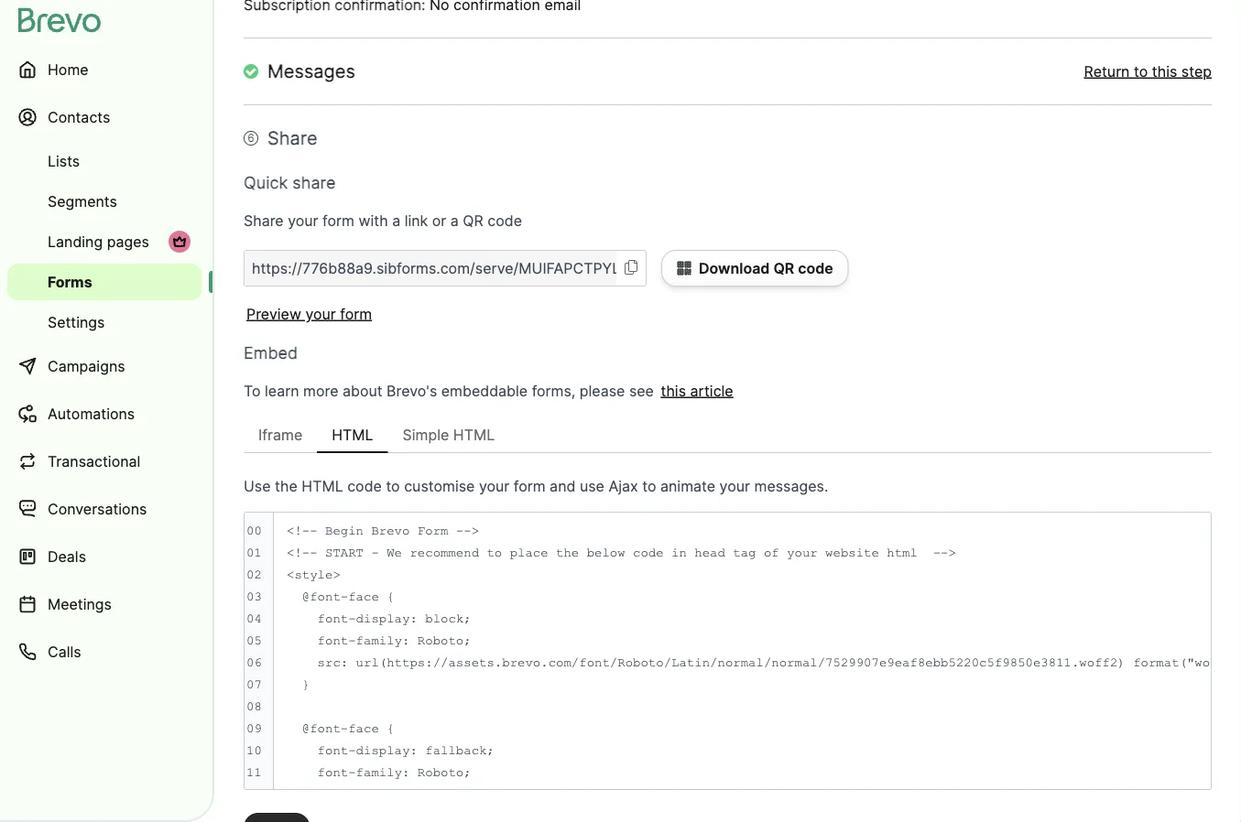 Task type: locate. For each thing, give the bounding box(es) containing it.
this right see
[[661, 382, 686, 400]]

share down quick
[[244, 212, 284, 229]]

00
[[246, 524, 262, 538]]

to inside button
[[1134, 62, 1148, 80]]

code
[[487, 212, 522, 229], [798, 259, 833, 277], [347, 477, 382, 495]]

1 horizontal spatial to
[[642, 477, 656, 495]]

1 vertical spatial this
[[661, 382, 686, 400]]

1 vertical spatial share
[[244, 212, 284, 229]]

this article link
[[658, 382, 733, 400]]

use the html code to customise your form and use ajax to animate your messages.
[[244, 477, 828, 495]]

embeddable
[[441, 382, 528, 400]]

code right download
[[798, 259, 833, 277]]

see
[[629, 382, 654, 400]]

code inside 'button'
[[798, 259, 833, 277]]

qr right download
[[773, 259, 794, 277]]

code right or
[[487, 212, 522, 229]]

0 vertical spatial code
[[487, 212, 522, 229]]

0 vertical spatial form
[[322, 212, 354, 229]]

home
[[48, 60, 88, 78]]

share your form with a link or a qr code
[[244, 212, 522, 229]]

1 a from the left
[[392, 212, 400, 229]]

preview your form link
[[244, 305, 372, 323]]

qr right or
[[463, 212, 483, 229]]

2 vertical spatial form
[[514, 477, 546, 495]]

1 vertical spatial form
[[340, 305, 372, 323]]

12
[[246, 788, 262, 802]]

this
[[1152, 62, 1177, 80], [661, 382, 686, 400]]

1 horizontal spatial this
[[1152, 62, 1177, 80]]

03
[[246, 590, 262, 604]]

11
[[246, 766, 262, 780]]

0 horizontal spatial a
[[392, 212, 400, 229]]

html
[[332, 426, 373, 444], [453, 426, 495, 444], [302, 477, 343, 495]]

use
[[580, 477, 604, 495]]

a right or
[[450, 212, 459, 229]]

2 horizontal spatial to
[[1134, 62, 1148, 80]]

campaigns link
[[7, 344, 201, 388]]

automations
[[48, 405, 135, 423]]

to right "ajax"
[[642, 477, 656, 495]]

iframe
[[258, 426, 302, 444]]

calls link
[[7, 630, 201, 674]]

code down html link
[[347, 477, 382, 495]]

a left link
[[392, 212, 400, 229]]

0 horizontal spatial this
[[661, 382, 686, 400]]

04
[[246, 612, 262, 626]]

to left customise
[[386, 477, 400, 495]]

quick
[[244, 172, 288, 192]]

share
[[292, 172, 336, 192]]

this left step
[[1152, 62, 1177, 80]]

qr
[[463, 212, 483, 229], [773, 259, 794, 277]]

forms,
[[532, 382, 575, 400]]

form for preview
[[340, 305, 372, 323]]

2 a from the left
[[450, 212, 459, 229]]

None text field
[[245, 251, 616, 286]]

your right animate
[[720, 477, 750, 495]]

0 vertical spatial qr
[[463, 212, 483, 229]]

form left with
[[322, 212, 354, 229]]

conversations
[[48, 500, 147, 518]]

1 horizontal spatial code
[[487, 212, 522, 229]]

home link
[[7, 48, 201, 92]]

your
[[288, 212, 318, 229], [305, 305, 336, 323], [479, 477, 510, 495], [720, 477, 750, 495]]

deals link
[[7, 535, 201, 579]]

to right return
[[1134, 62, 1148, 80]]

form up about
[[340, 305, 372, 323]]

transactional
[[48, 452, 140, 470]]

left___rvooi image
[[172, 234, 187, 249]]

0 horizontal spatial code
[[347, 477, 382, 495]]

1 horizontal spatial qr
[[773, 259, 794, 277]]

contacts
[[48, 108, 110, 126]]

06
[[246, 656, 262, 670]]

1 horizontal spatial a
[[450, 212, 459, 229]]

2 horizontal spatial code
[[798, 259, 833, 277]]

share
[[267, 127, 317, 149], [244, 212, 284, 229]]

0 vertical spatial share
[[267, 127, 317, 149]]

meetings
[[48, 595, 112, 613]]

download qr code button
[[661, 250, 849, 287]]

share for share
[[267, 127, 317, 149]]

please
[[580, 382, 625, 400]]

qr inside 'button'
[[773, 259, 794, 277]]

conversations link
[[7, 487, 201, 531]]

a
[[392, 212, 400, 229], [450, 212, 459, 229]]

lists link
[[7, 143, 201, 180]]

form for share
[[322, 212, 354, 229]]

0 vertical spatial this
[[1152, 62, 1177, 80]]

share right 6
[[267, 127, 317, 149]]

form
[[322, 212, 354, 229], [340, 305, 372, 323], [514, 477, 546, 495]]

simple html
[[403, 426, 495, 444]]

landing pages
[[48, 233, 149, 250]]

0 horizontal spatial to
[[386, 477, 400, 495]]

contacts link
[[7, 95, 201, 139]]

forms
[[48, 273, 92, 291]]

or
[[432, 212, 446, 229]]

this inside button
[[1152, 62, 1177, 80]]

1 vertical spatial code
[[798, 259, 833, 277]]

0 horizontal spatial qr
[[463, 212, 483, 229]]

messages
[[267, 60, 355, 82]]

to
[[1134, 62, 1148, 80], [386, 477, 400, 495], [642, 477, 656, 495]]

embed
[[244, 343, 298, 363]]

the
[[275, 477, 298, 495]]

your right preview
[[305, 305, 336, 323]]

calls
[[48, 643, 81, 661]]

1 vertical spatial qr
[[773, 259, 794, 277]]

preview
[[246, 305, 301, 323]]

return image
[[244, 64, 258, 79]]

settings link
[[7, 304, 201, 341]]

return
[[1084, 62, 1130, 80]]

download qr code
[[699, 259, 833, 277]]

form left "and"
[[514, 477, 546, 495]]

return to this step
[[1084, 62, 1212, 80]]



Task type: describe. For each thing, give the bounding box(es) containing it.
animate
[[660, 477, 715, 495]]

09
[[246, 722, 262, 736]]

html down embeddable
[[453, 426, 495, 444]]

html link
[[317, 417, 388, 453]]

brevo's
[[387, 382, 437, 400]]

10
[[246, 744, 262, 758]]

pages
[[107, 233, 149, 250]]

forms link
[[7, 264, 201, 300]]

with
[[358, 212, 388, 229]]

meetings link
[[7, 583, 201, 626]]

2 vertical spatial code
[[347, 477, 382, 495]]

landing
[[48, 233, 103, 250]]

transactional link
[[7, 440, 201, 484]]

return to this step button
[[1084, 60, 1212, 82]]

segments link
[[7, 183, 201, 220]]

learn
[[265, 382, 299, 400]]

00 01 02 03 04 05 06 07 08 09 10 11 12
[[246, 524, 262, 802]]

share for share your form with a link or a qr code
[[244, 212, 284, 229]]

iframe link
[[244, 417, 317, 453]]

your down share
[[288, 212, 318, 229]]

about
[[343, 382, 382, 400]]

settings
[[48, 313, 105, 331]]

to
[[244, 382, 261, 400]]

08
[[246, 700, 262, 714]]

step
[[1181, 62, 1212, 80]]

html right the on the left bottom
[[302, 477, 343, 495]]

landing pages link
[[7, 223, 201, 260]]

07
[[246, 678, 262, 692]]

simple html link
[[388, 417, 509, 453]]

deals
[[48, 548, 86, 566]]

messages.
[[754, 477, 828, 495]]

link
[[405, 212, 428, 229]]

quick share
[[244, 172, 336, 192]]

automations link
[[7, 392, 201, 436]]

campaigns
[[48, 357, 125, 375]]

lists
[[48, 152, 80, 170]]

article
[[690, 382, 733, 400]]

05
[[246, 634, 262, 648]]

ajax
[[609, 477, 638, 495]]

more
[[303, 382, 338, 400]]

customise
[[404, 477, 475, 495]]

01
[[246, 546, 262, 560]]

download
[[699, 259, 770, 277]]

02
[[246, 568, 262, 582]]

segments
[[48, 192, 117, 210]]

to learn more about brevo's embeddable forms, please see this article
[[244, 382, 733, 400]]

your right customise
[[479, 477, 510, 495]]

use
[[244, 477, 271, 495]]

simple
[[403, 426, 449, 444]]

6
[[248, 131, 254, 145]]

html down about
[[332, 426, 373, 444]]

and
[[550, 477, 576, 495]]

preview your form
[[246, 305, 372, 323]]



Task type: vqa. For each thing, say whether or not it's contained in the screenshot.
form related to Preview
yes



